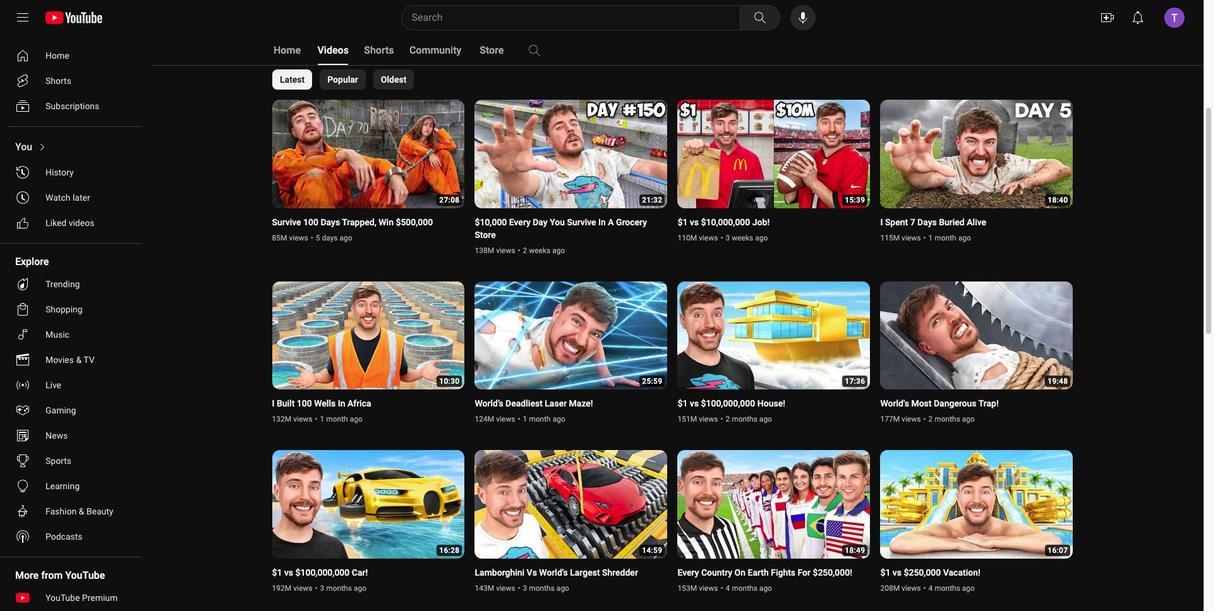 Task type: describe. For each thing, give the bounding box(es) containing it.
15:39
[[845, 196, 866, 205]]

3 months ago for world's
[[523, 584, 569, 593]]

10:30 link
[[272, 282, 465, 391]]

1 horizontal spatial 1
[[523, 415, 527, 424]]

192m
[[272, 584, 292, 593]]

liked
[[46, 218, 66, 228]]

later
[[73, 193, 90, 203]]

grocery
[[616, 217, 647, 227]]

100 inside survive 100 days trapped, win $500,000 by mrbeast 85,705,255 views 5 days ago 27 minutes "element"
[[303, 217, 319, 227]]

10:30
[[439, 377, 460, 386]]

watch
[[46, 193, 70, 203]]

17 minutes, 36 seconds element
[[845, 377, 866, 386]]

months for car!
[[326, 584, 352, 593]]

dangerous
[[934, 399, 977, 409]]

every inside $10,000 every day you survive in a grocery store
[[509, 217, 531, 227]]

subscribe
[[399, 9, 438, 19]]

21:32
[[642, 196, 663, 205]]

153m views
[[678, 584, 718, 593]]

Subscribe text field
[[399, 9, 438, 19]]

fashion
[[46, 507, 77, 517]]

survive 100 days trapped, win $500,000 link
[[272, 216, 433, 229]]

ago for you
[[553, 246, 565, 255]]

16:28
[[439, 547, 460, 555]]

shorts inside tab list
[[364, 44, 394, 56]]

4 months ago for earth
[[726, 584, 772, 593]]

1 horizontal spatial 1 month ago
[[523, 415, 566, 424]]

oldest
[[381, 75, 406, 85]]

85m
[[272, 234, 287, 242]]

$1 for $1 vs $10,000,000 job!
[[678, 217, 688, 227]]

138m views
[[475, 246, 515, 255]]

lamborghini vs world's largest shredder link
[[475, 567, 638, 579]]

$1 vs $100,000,000 house! link
[[678, 398, 786, 410]]

vs
[[527, 568, 537, 578]]

in inside $10,000 every day you survive in a grocery store
[[599, 217, 606, 227]]

143m
[[475, 584, 494, 593]]

built
[[277, 399, 295, 409]]

from
[[41, 570, 63, 582]]

every country on earth fights for $250,000! link
[[678, 567, 853, 579]]

ago for earth
[[760, 584, 772, 593]]

100 inside i built 100 wells in africa by mrbeast 132,427,862 views 1 month ago 10 minutes, 30 seconds element
[[297, 399, 312, 409]]

4 months ago for vacation!
[[929, 584, 975, 593]]

16:07
[[1048, 547, 1069, 555]]

maze!
[[569, 399, 593, 409]]

views for i built 100 wells in africa
[[293, 415, 313, 424]]

1 vertical spatial shorts
[[46, 76, 71, 86]]

19:48
[[1048, 377, 1069, 386]]

$10,000
[[475, 217, 507, 227]]

vs for $1 vs $10,000,000 job!
[[690, 217, 699, 227]]

$10,000,000
[[701, 217, 750, 227]]

month for in
[[326, 415, 348, 424]]

explore
[[15, 256, 49, 268]]

country
[[702, 568, 733, 578]]

110m
[[678, 234, 697, 242]]

7
[[911, 217, 916, 227]]

15:39 link
[[678, 100, 871, 210]]

124m
[[475, 415, 494, 424]]

18:40 link
[[881, 100, 1074, 210]]

15 minutes, 39 seconds element
[[845, 196, 866, 205]]

months for largest
[[529, 584, 555, 593]]

gaming
[[46, 406, 76, 416]]

community
[[410, 44, 462, 56]]

world's deadliest laser maze!
[[475, 399, 593, 409]]

ago for days
[[959, 234, 971, 242]]

i for i spent 7 days buried alive
[[881, 217, 883, 227]]

subscriptions
[[46, 101, 99, 111]]

alive
[[967, 217, 987, 227]]

5 days ago
[[316, 234, 352, 242]]

$250,000!
[[813, 568, 853, 578]]

2 for $100,000,000
[[726, 415, 730, 424]]

$1 vs $100,000,000 car!
[[272, 568, 368, 578]]

16 minutes, 7 seconds element
[[1048, 547, 1069, 555]]

1 vertical spatial youtube
[[46, 594, 80, 604]]

$100,000,000 for car!
[[296, 568, 350, 578]]

tab list containing home
[[272, 35, 640, 66]]

& for beauty
[[79, 507, 84, 517]]

views for i spent 7 days buried alive
[[902, 234, 921, 242]]

1 horizontal spatial month
[[529, 415, 551, 424]]

3 weeks ago
[[726, 234, 768, 242]]

i spent 7 days buried alive
[[881, 217, 987, 227]]

shredder
[[602, 568, 638, 578]]

192m views
[[272, 584, 313, 593]]

Search text field
[[412, 9, 737, 26]]

ago for trapped,
[[340, 234, 352, 242]]

0 horizontal spatial in
[[338, 399, 345, 409]]

trap!
[[979, 399, 999, 409]]

vs for $1 vs $250,000 vacation!
[[893, 568, 902, 578]]

17:36
[[845, 377, 866, 386]]

21 minutes, 32 seconds element
[[642, 196, 663, 205]]

0 horizontal spatial home
[[46, 51, 69, 61]]

115m
[[881, 234, 900, 242]]

on
[[735, 568, 746, 578]]

world's deadliest laser maze! by mrbeast 124,427,936 views 1 month ago 25 minutes element
[[475, 398, 593, 410]]

world's most dangerous trap!
[[881, 399, 999, 409]]

a
[[608, 217, 614, 227]]

car!
[[352, 568, 368, 578]]

trending
[[46, 279, 80, 289]]

views for lamborghini vs world's largest shredder
[[496, 584, 515, 593]]

ago for job!
[[755, 234, 768, 242]]

$1 vs $100,000,000 car! by mrbeast 192,531,677 views 3 months ago 16 minutes element
[[272, 567, 368, 579]]

208m views
[[881, 584, 921, 593]]

laser
[[545, 399, 567, 409]]

views for world's most dangerous trap!
[[902, 415, 921, 424]]

popular
[[327, 75, 358, 85]]

10 minutes, 30 seconds element
[[439, 377, 460, 386]]

latest
[[280, 75, 304, 85]]

132m
[[272, 415, 292, 424]]

ago for wells
[[350, 415, 363, 424]]

views for $1 vs $10,000,000 job!
[[699, 234, 718, 242]]

fights
[[771, 568, 796, 578]]

5
[[316, 234, 320, 242]]

world's inside lamborghini vs world's largest shredder by mrbeast 143,659,397 views 3 months ago 14 minutes, 59 seconds element
[[539, 568, 568, 578]]

1 vertical spatial every
[[678, 568, 699, 578]]

14 minutes, 59 seconds element
[[642, 547, 663, 555]]

$1 vs $100,000,000 house! by mrbeast 151,862,865 views 2 months ago 17 minutes element
[[678, 398, 786, 410]]

africa
[[348, 399, 371, 409]]

153m
[[678, 584, 697, 593]]

208m
[[881, 584, 900, 593]]

25 minutes, 59 seconds element
[[642, 377, 663, 386]]

25:59
[[642, 377, 663, 386]]

views for $1 vs $100,000,000 house!
[[699, 415, 718, 424]]

ago for trap!
[[963, 415, 975, 424]]

$100,000,000 for house!
[[701, 399, 755, 409]]

world's deadliest laser maze! link
[[475, 398, 593, 410]]

premium
[[82, 594, 118, 604]]

subscribe button
[[388, 3, 448, 25]]

earth
[[748, 568, 769, 578]]

vs for $1 vs $100,000,000 car!
[[284, 568, 293, 578]]

world's inside world's most dangerous trap! by mrbeast 177,831,113 views 2 months ago 19 minutes element
[[881, 399, 910, 409]]

$1 vs $10,000,000 job! link
[[678, 216, 770, 229]]

fashion & beauty
[[46, 507, 113, 517]]

$10,000 every day you survive in a grocery store by mrbeast 138,148,242 views 2 weeks ago 21 minutes element
[[475, 216, 653, 241]]

3 months ago for $100,000,000
[[320, 584, 367, 593]]

views for world's deadliest laser maze!
[[496, 415, 515, 424]]

$1 vs $250,000 vacation! link
[[881, 567, 981, 579]]

i spent 7 days buried alive link
[[881, 216, 987, 229]]

podcasts
[[46, 532, 83, 542]]

2 weeks ago
[[523, 246, 565, 255]]

store inside tab list
[[480, 44, 504, 56]]

$1 for $1 vs $250,000 vacation!
[[881, 568, 891, 578]]

learning
[[46, 482, 80, 492]]

beauty
[[86, 507, 113, 517]]

tv
[[84, 355, 95, 365]]



Task type: vqa. For each thing, say whether or not it's contained in the screenshot.


Task type: locate. For each thing, give the bounding box(es) containing it.
1 month ago down buried
[[929, 234, 971, 242]]

world's
[[475, 399, 504, 409]]

3 for $100,000,000
[[320, 584, 324, 593]]

0 vertical spatial youtube
[[65, 570, 105, 582]]

months down 'vs'
[[529, 584, 555, 593]]

in left a at the top right of the page
[[599, 217, 606, 227]]

$1 up 208m
[[881, 568, 891, 578]]

1 4 from the left
[[726, 584, 730, 593]]

you inside $10,000 every day you survive in a grocery store
[[550, 217, 565, 227]]

sports
[[46, 456, 71, 466]]

1 vertical spatial store
[[475, 230, 496, 240]]

survive 100 days trapped, win $500,000
[[272, 217, 433, 227]]

0 vertical spatial you
[[15, 141, 32, 153]]

18:49
[[845, 547, 866, 555]]

ago down africa
[[350, 415, 363, 424]]

views right 85m
[[289, 234, 308, 242]]

months down the vacation!
[[935, 584, 961, 593]]

0 horizontal spatial survive
[[272, 217, 301, 227]]

0 horizontal spatial $100,000,000
[[296, 568, 350, 578]]

0 horizontal spatial 4 months ago
[[726, 584, 772, 593]]

weeks for day
[[529, 246, 551, 255]]

$1
[[678, 217, 688, 227], [678, 399, 688, 409], [272, 568, 282, 578], [881, 568, 891, 578]]

wells
[[314, 399, 336, 409]]

i for i built 100 wells in africa
[[272, 399, 275, 409]]

ago for vacation!
[[963, 584, 975, 593]]

1 4 months ago from the left
[[726, 584, 772, 593]]

vs inside '$1 vs $10,000,000 job! by mrbeast 110,516,335 views 3 weeks ago 15 minutes' element
[[690, 217, 699, 227]]

1 horizontal spatial 2 months ago
[[929, 415, 975, 424]]

every left the day
[[509, 217, 531, 227]]

100 up '5'
[[303, 217, 319, 227]]

3 months ago down lamborghini vs world's largest shredder
[[523, 584, 569, 593]]

avatar image image
[[1165, 8, 1185, 28]]

world's right 'vs'
[[539, 568, 568, 578]]

history link
[[8, 160, 137, 185], [8, 160, 137, 185]]

17:36 link
[[678, 282, 871, 391]]

ago down alive
[[959, 234, 971, 242]]

world's up "177m"
[[881, 399, 910, 409]]

vs up 110m views
[[690, 217, 699, 227]]

ago down the house!
[[760, 415, 772, 424]]

win
[[379, 217, 394, 227]]

i built 100 wells in africa
[[272, 399, 371, 409]]

more from youtube
[[15, 570, 105, 582]]

1 horizontal spatial i
[[881, 217, 883, 227]]

1 vertical spatial i
[[272, 399, 275, 409]]

vacation!
[[944, 568, 981, 578]]

$500,000
[[396, 217, 433, 227]]

3
[[726, 234, 730, 242], [320, 584, 324, 593], [523, 584, 527, 593]]

3 for $10,000,000
[[726, 234, 730, 242]]

1 down "i spent 7 days buried alive" link
[[929, 234, 933, 242]]

videos
[[318, 44, 349, 56]]

& left beauty
[[79, 507, 84, 517]]

i built 100 wells in africa by mrbeast 132,427,862 views 1 month ago 10 minutes, 30 seconds element
[[272, 398, 371, 410]]

news link
[[8, 423, 137, 449], [8, 423, 137, 449]]

tab list down subscribe
[[272, 35, 640, 66]]

16:28 link
[[272, 451, 465, 560]]

1 month ago for in
[[320, 415, 363, 424]]

$1 up 192m
[[272, 568, 282, 578]]

115m views
[[881, 234, 921, 242]]

$1 inside '$1 vs $10,000,000 job! by mrbeast 110,516,335 views 3 weeks ago 15 minutes' element
[[678, 217, 688, 227]]

1 horizontal spatial every
[[678, 568, 699, 578]]

every up 153m
[[678, 568, 699, 578]]

1 for buried
[[929, 234, 933, 242]]

world's
[[881, 399, 910, 409], [539, 568, 568, 578]]

2 for dangerous
[[929, 415, 933, 424]]

music
[[46, 330, 69, 340]]

4 down $1 vs $250,000 vacation! link
[[929, 584, 933, 593]]

days up days
[[321, 217, 340, 227]]

views right 110m
[[699, 234, 718, 242]]

weeks down $10,000,000 on the right top of the page
[[732, 234, 754, 242]]

0 horizontal spatial 2 months ago
[[726, 415, 772, 424]]

1 horizontal spatial 3 months ago
[[523, 584, 569, 593]]

podcasts link
[[8, 525, 137, 550], [8, 525, 137, 550]]

0 vertical spatial shorts
[[364, 44, 394, 56]]

shopping
[[46, 305, 83, 315]]

live
[[46, 381, 61, 391]]

1 horizontal spatial shorts
[[364, 44, 394, 56]]

tab list containing latest
[[272, 70, 414, 90]]

4 for $250,000
[[929, 584, 933, 593]]

ago down the vacation!
[[963, 584, 975, 593]]

days inside "element"
[[918, 217, 937, 227]]

month down wells
[[326, 415, 348, 424]]

2 months ago down dangerous
[[929, 415, 975, 424]]

months down 'on'
[[732, 584, 758, 593]]

views right 132m
[[293, 415, 313, 424]]

0 vertical spatial 100
[[303, 217, 319, 227]]

3 down $1 vs $100,000,000 car! link
[[320, 584, 324, 593]]

views down the lamborghini at the bottom left of page
[[496, 584, 515, 593]]

ago right days
[[340, 234, 352, 242]]

views right the 151m
[[699, 415, 718, 424]]

21:32 link
[[475, 100, 668, 210]]

views right 138m
[[496, 246, 515, 255]]

2 horizontal spatial 3
[[726, 234, 730, 242]]

1 vertical spatial world's
[[539, 568, 568, 578]]

views for $10,000 every day you survive in a grocery store
[[496, 246, 515, 255]]

2 down world's most dangerous trap! by mrbeast 177,831,113 views 2 months ago 19 minutes element
[[929, 415, 933, 424]]

4 down "country"
[[726, 584, 730, 593]]

2 horizontal spatial 1
[[929, 234, 933, 242]]

19 minutes, 48 seconds element
[[1048, 377, 1069, 386]]

ago down job!
[[755, 234, 768, 242]]

& left "tv" on the left of the page
[[76, 355, 82, 365]]

0 horizontal spatial 4
[[726, 584, 730, 593]]

history
[[46, 168, 74, 178]]

4 months ago down the vacation!
[[929, 584, 975, 593]]

1 horizontal spatial 2
[[726, 415, 730, 424]]

1 horizontal spatial world's
[[881, 399, 910, 409]]

shopping link
[[8, 297, 137, 322], [8, 297, 137, 322]]

$100,000,000 up 151m views
[[701, 399, 755, 409]]

youtube up youtube premium
[[65, 570, 105, 582]]

1 month ago down wells
[[320, 415, 363, 424]]

months
[[732, 415, 758, 424], [935, 415, 961, 424], [326, 584, 352, 593], [529, 584, 555, 593], [732, 584, 758, 593], [935, 584, 961, 593]]

shorts link
[[8, 68, 137, 94], [8, 68, 137, 94]]

1 horizontal spatial 4 months ago
[[929, 584, 975, 593]]

$1 up 110m
[[678, 217, 688, 227]]

i inside "element"
[[881, 217, 883, 227]]

more
[[15, 570, 39, 582]]

movies
[[46, 355, 74, 365]]

3 down 'vs'
[[523, 584, 527, 593]]

$1 vs $10,000,000 job! by mrbeast 110,516,335 views 3 weeks ago 15 minutes element
[[678, 216, 770, 229]]

0 horizontal spatial weeks
[[529, 246, 551, 255]]

0 horizontal spatial i
[[272, 399, 275, 409]]

1 horizontal spatial weeks
[[732, 234, 754, 242]]

2 2 months ago from the left
[[929, 415, 975, 424]]

shorts up oldest
[[364, 44, 394, 56]]

1 vertical spatial weeks
[[529, 246, 551, 255]]

4
[[726, 584, 730, 593], [929, 584, 933, 593]]

$1 inside the $1 vs $100,000,000 car! by mrbeast 192,531,677 views 3 months ago 16 minutes element
[[272, 568, 282, 578]]

every country on earth fights for $250,000! by mrbeast 153,178,989 views 4 months ago 18 minutes element
[[678, 567, 853, 579]]

days inside "element"
[[321, 217, 340, 227]]

4 for on
[[726, 584, 730, 593]]

days
[[321, 217, 340, 227], [918, 217, 937, 227]]

vs inside $1 vs $250,000 vacation! by mrbeast 208,523,632 views 4 months ago 16 minutes element
[[893, 568, 902, 578]]

months for vacation!
[[935, 584, 961, 593]]

trending link
[[8, 272, 137, 297], [8, 272, 137, 297]]

1 down deadliest
[[523, 415, 527, 424]]

18:40
[[1048, 196, 1069, 205]]

vs up 208m views in the bottom of the page
[[893, 568, 902, 578]]

day
[[533, 217, 548, 227]]

i spent 7 days buried alive by mrbeast 115,693,669 views 1 month ago 18 minutes element
[[881, 216, 987, 229]]

4 months ago
[[726, 584, 772, 593], [929, 584, 975, 593]]

store inside $10,000 every day you survive in a grocery store
[[475, 230, 496, 240]]

ago for house!
[[760, 415, 772, 424]]

2 down $1 vs $100,000,000 house!
[[726, 415, 730, 424]]

vs inside the $1 vs $100,000,000 car! by mrbeast 192,531,677 views 3 months ago 16 minutes element
[[284, 568, 293, 578]]

months down dangerous
[[935, 415, 961, 424]]

18 minutes, 49 seconds element
[[845, 547, 866, 555]]

days right "7"
[[918, 217, 937, 227]]

0 horizontal spatial 1 month ago
[[320, 415, 363, 424]]

live link
[[8, 373, 137, 398], [8, 373, 137, 398]]

1 tab list from the top
[[272, 35, 640, 66]]

ago down lamborghini vs world's largest shredder link
[[557, 584, 569, 593]]

1 month ago for buried
[[929, 234, 971, 242]]

views down $250,000
[[902, 584, 921, 593]]

1 for in
[[320, 415, 324, 424]]

shorts up subscriptions
[[46, 76, 71, 86]]

shorts
[[364, 44, 394, 56], [46, 76, 71, 86]]

1 vertical spatial &
[[79, 507, 84, 517]]

2 right "138m views"
[[523, 246, 527, 255]]

1 horizontal spatial home
[[274, 44, 301, 56]]

18 minutes, 40 seconds element
[[1048, 196, 1069, 205]]

in
[[599, 217, 606, 227], [338, 399, 345, 409]]

weeks down the day
[[529, 246, 551, 255]]

1 horizontal spatial 4
[[929, 584, 933, 593]]

months for trap!
[[935, 415, 961, 424]]

views for $1 vs $250,000 vacation!
[[902, 584, 921, 593]]

1 horizontal spatial in
[[599, 217, 606, 227]]

2 horizontal spatial month
[[935, 234, 957, 242]]

1 vertical spatial 100
[[297, 399, 312, 409]]

0 vertical spatial weeks
[[732, 234, 754, 242]]

ago down car!
[[354, 584, 367, 593]]

views
[[289, 234, 308, 242], [699, 234, 718, 242], [902, 234, 921, 242], [496, 246, 515, 255], [293, 415, 313, 424], [496, 415, 515, 424], [699, 415, 718, 424], [902, 415, 921, 424], [293, 584, 313, 593], [496, 584, 515, 593], [699, 584, 718, 593], [902, 584, 921, 593]]

store right community
[[480, 44, 504, 56]]

0 horizontal spatial 2
[[523, 246, 527, 255]]

2 months ago down $1 vs $100,000,000 house!
[[726, 415, 772, 424]]

2 for day
[[523, 246, 527, 255]]

vs up 151m views
[[690, 399, 699, 409]]

1 vertical spatial you
[[550, 217, 565, 227]]

ago down dangerous
[[963, 415, 975, 424]]

0 horizontal spatial world's
[[539, 568, 568, 578]]

trapped,
[[342, 217, 377, 227]]

survive inside survive 100 days trapped, win $500,000 by mrbeast 85,705,255 views 5 days ago 27 minutes "element"
[[272, 217, 301, 227]]

months for earth
[[732, 584, 758, 593]]

3 for world's
[[523, 584, 527, 593]]

$1 vs $250,000 vacation! by mrbeast 208,523,632 views 4 months ago 16 minutes element
[[881, 567, 981, 579]]

months down $1 vs $100,000,000 car! link
[[326, 584, 352, 593]]

1 vertical spatial in
[[338, 399, 345, 409]]

0 vertical spatial tab list
[[272, 35, 640, 66]]

0 vertical spatial world's
[[881, 399, 910, 409]]

2 months ago for $100,000,000
[[726, 415, 772, 424]]

138m
[[475, 246, 494, 255]]

3 months ago down car!
[[320, 584, 367, 593]]

2 3 months ago from the left
[[523, 584, 569, 593]]

survive inside $10,000 every day you survive in a grocery store
[[567, 217, 596, 227]]

1 vertical spatial $100,000,000
[[296, 568, 350, 578]]

143m views
[[475, 584, 515, 593]]

survive 100 days trapped, win $500,000 by mrbeast 85,705,255 views 5 days ago 27 minutes element
[[272, 216, 433, 229]]

liked videos
[[46, 218, 94, 228]]

0 vertical spatial &
[[76, 355, 82, 365]]

views for survive 100 days trapped, win $500,000
[[289, 234, 308, 242]]

vs up 192m views
[[284, 568, 293, 578]]

0 vertical spatial every
[[509, 217, 531, 227]]

0 horizontal spatial shorts
[[46, 76, 71, 86]]

ago for car!
[[354, 584, 367, 593]]

weeks for $10,000,000
[[732, 234, 754, 242]]

1 horizontal spatial 3
[[523, 584, 527, 593]]

0 horizontal spatial 3
[[320, 584, 324, 593]]

2 4 from the left
[[929, 584, 933, 593]]

lamborghini vs world's largest shredder
[[475, 568, 638, 578]]

&
[[76, 355, 82, 365], [79, 507, 84, 517]]

2 days from the left
[[918, 217, 937, 227]]

3 down $10,000,000 on the right top of the page
[[726, 234, 730, 242]]

month for buried
[[935, 234, 957, 242]]

lamborghini vs world's largest shredder by mrbeast 143,659,397 views 3 months ago 14 minutes, 59 seconds element
[[475, 567, 638, 579]]

views down "country"
[[699, 584, 718, 593]]

views for every country on earth fights for $250,000!
[[699, 584, 718, 593]]

youtube premium link
[[8, 586, 137, 611], [8, 586, 137, 611]]

vs
[[690, 217, 699, 227], [690, 399, 699, 409], [284, 568, 293, 578], [893, 568, 902, 578]]

177m
[[881, 415, 900, 424]]

job!
[[753, 217, 770, 227]]

for
[[798, 568, 811, 578]]

$1 for $1 vs $100,000,000 house!
[[678, 399, 688, 409]]

1 down i built 100 wells in africa
[[320, 415, 324, 424]]

27:08
[[439, 196, 460, 205]]

25:59 link
[[475, 282, 668, 391]]

views right 192m
[[293, 584, 313, 593]]

tab list down videos
[[272, 70, 414, 90]]

0 horizontal spatial you
[[15, 141, 32, 153]]

1 horizontal spatial survive
[[567, 217, 596, 227]]

views down most
[[902, 415, 921, 424]]

1 3 months ago from the left
[[320, 584, 367, 593]]

month down world's deadliest laser maze! by mrbeast 124,427,936 views 1 month ago 25 minutes element
[[529, 415, 551, 424]]

views for $1 vs $100,000,000 car!
[[293, 584, 313, 593]]

4 months ago down 'on'
[[726, 584, 772, 593]]

177m views
[[881, 415, 921, 424]]

14:59
[[642, 547, 663, 555]]

1 survive from the left
[[272, 217, 301, 227]]

& for tv
[[76, 355, 82, 365]]

2 horizontal spatial 1 month ago
[[929, 234, 971, 242]]

1 horizontal spatial $100,000,000
[[701, 399, 755, 409]]

home up subscriptions
[[46, 51, 69, 61]]

movies & tv link
[[8, 348, 137, 373], [8, 348, 137, 373]]

month
[[935, 234, 957, 242], [326, 415, 348, 424], [529, 415, 551, 424]]

2 months ago for dangerous
[[929, 415, 975, 424]]

0 vertical spatial $100,000,000
[[701, 399, 755, 409]]

14:59 link
[[475, 451, 668, 560]]

$1 inside $1 vs $250,000 vacation! by mrbeast 208,523,632 views 4 months ago 16 minutes element
[[881, 568, 891, 578]]

2 tab list from the top
[[272, 70, 414, 90]]

month down buried
[[935, 234, 957, 242]]

months down $1 vs $100,000,000 house!
[[732, 415, 758, 424]]

0 horizontal spatial 3 months ago
[[320, 584, 367, 593]]

ago down "every country on earth fights for $250,000! by mrbeast 153,178,989 views 4 months ago 18 minutes" element
[[760, 584, 772, 593]]

1 days from the left
[[321, 217, 340, 227]]

0 vertical spatial store
[[480, 44, 504, 56]]

house!
[[758, 399, 786, 409]]

home
[[274, 44, 301, 56], [46, 51, 69, 61]]

None search field
[[378, 5, 783, 30]]

world's most dangerous trap! by mrbeast 177,831,113 views 2 months ago 19 minutes element
[[881, 398, 999, 410]]

ago down laser
[[553, 415, 566, 424]]

1 vertical spatial tab list
[[272, 70, 414, 90]]

ago for largest
[[557, 584, 569, 593]]

$100,000,000 up 192m views
[[296, 568, 350, 578]]

vs inside $1 vs $100,000,000 house! by mrbeast 151,862,865 views 2 months ago 17 minutes element
[[690, 399, 699, 409]]

$1 for $1 vs $100,000,000 car!
[[272, 568, 282, 578]]

ago for maze!
[[553, 415, 566, 424]]

months for house!
[[732, 415, 758, 424]]

0 horizontal spatial every
[[509, 217, 531, 227]]

survive
[[272, 217, 301, 227], [567, 217, 596, 227]]

1 2 months ago from the left
[[726, 415, 772, 424]]

i left spent
[[881, 217, 883, 227]]

2 survive from the left
[[567, 217, 596, 227]]

$1 inside $1 vs $100,000,000 house! by mrbeast 151,862,865 views 2 months ago 17 minutes element
[[678, 399, 688, 409]]

16 minutes, 28 seconds element
[[439, 547, 460, 555]]

vs for $1 vs $100,000,000 house!
[[690, 399, 699, 409]]

1 month ago down world's deadliest laser maze! by mrbeast 124,427,936 views 1 month ago 25 minutes element
[[523, 415, 566, 424]]

views right 124m
[[496, 415, 515, 424]]

0 vertical spatial i
[[881, 217, 883, 227]]

0 horizontal spatial month
[[326, 415, 348, 424]]

survive left a at the top right of the page
[[567, 217, 596, 227]]

most
[[912, 399, 932, 409]]

store down the $10,000
[[475, 230, 496, 240]]

0 vertical spatial in
[[599, 217, 606, 227]]

1 horizontal spatial days
[[918, 217, 937, 227]]

1 horizontal spatial you
[[550, 217, 565, 227]]

views down "7"
[[902, 234, 921, 242]]

learning link
[[8, 474, 137, 499], [8, 474, 137, 499]]

world's most dangerous trap! link
[[881, 398, 999, 410]]

$1 up the 151m
[[678, 399, 688, 409]]

ago down $10,000 every day you survive in a grocery store
[[553, 246, 565, 255]]

youtube down more from youtube
[[46, 594, 80, 604]]

2 4 months ago from the left
[[929, 584, 975, 593]]

i left built
[[272, 399, 275, 409]]

100 right built
[[297, 399, 312, 409]]

124m views
[[475, 415, 515, 424]]

0 horizontal spatial days
[[321, 217, 340, 227]]

27 minutes, 8 seconds element
[[439, 196, 460, 205]]

0 horizontal spatial 1
[[320, 415, 324, 424]]

movies & tv
[[46, 355, 95, 365]]

survive up 85m views
[[272, 217, 301, 227]]

in right wells
[[338, 399, 345, 409]]

2 horizontal spatial 2
[[929, 415, 933, 424]]

home up latest
[[274, 44, 301, 56]]

tab list
[[272, 35, 640, 66], [272, 70, 414, 90]]

deadliest
[[506, 399, 543, 409]]



